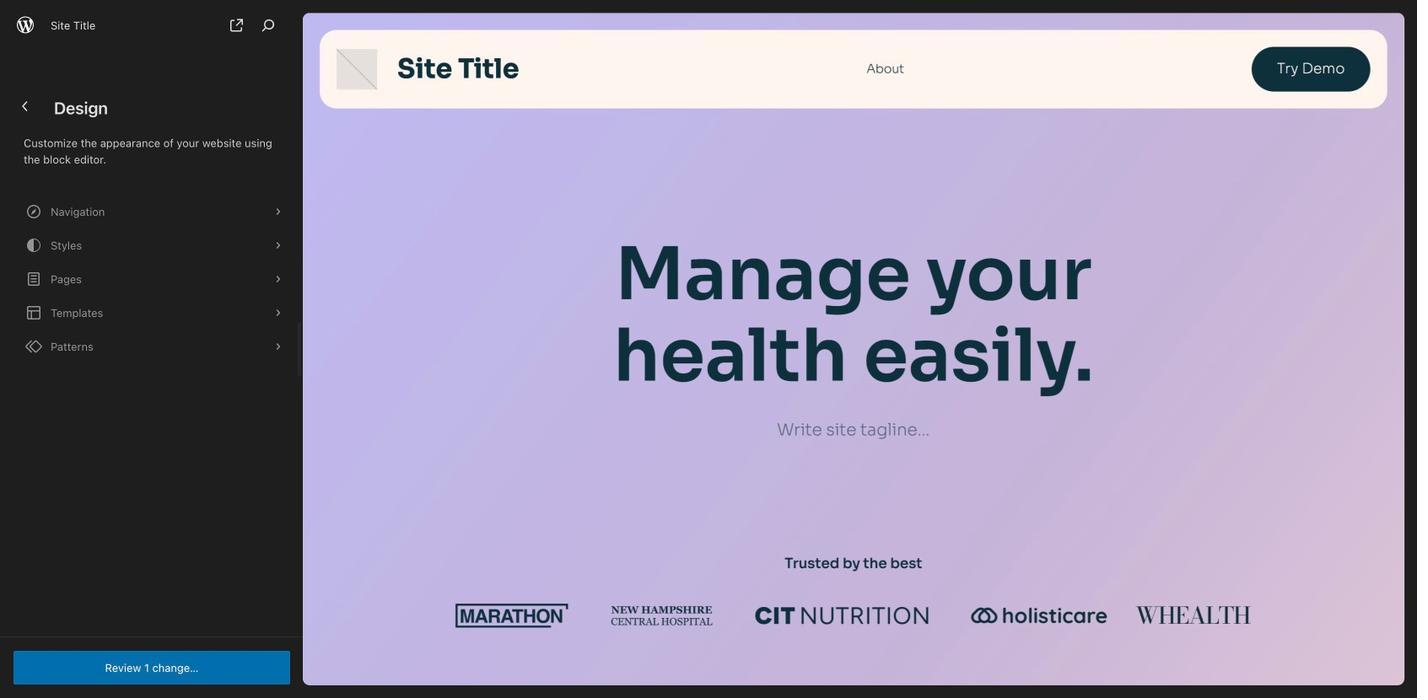 Task type: vqa. For each thing, say whether or not it's contained in the screenshot.
GO TO THE DASHBOARD image
yes



Task type: locate. For each thing, give the bounding box(es) containing it.
view site (opens in a new tab) image
[[227, 15, 247, 35]]

list
[[10, 195, 294, 364]]

open command palette image
[[258, 15, 279, 35]]

go to the dashboard image
[[15, 96, 35, 116]]



